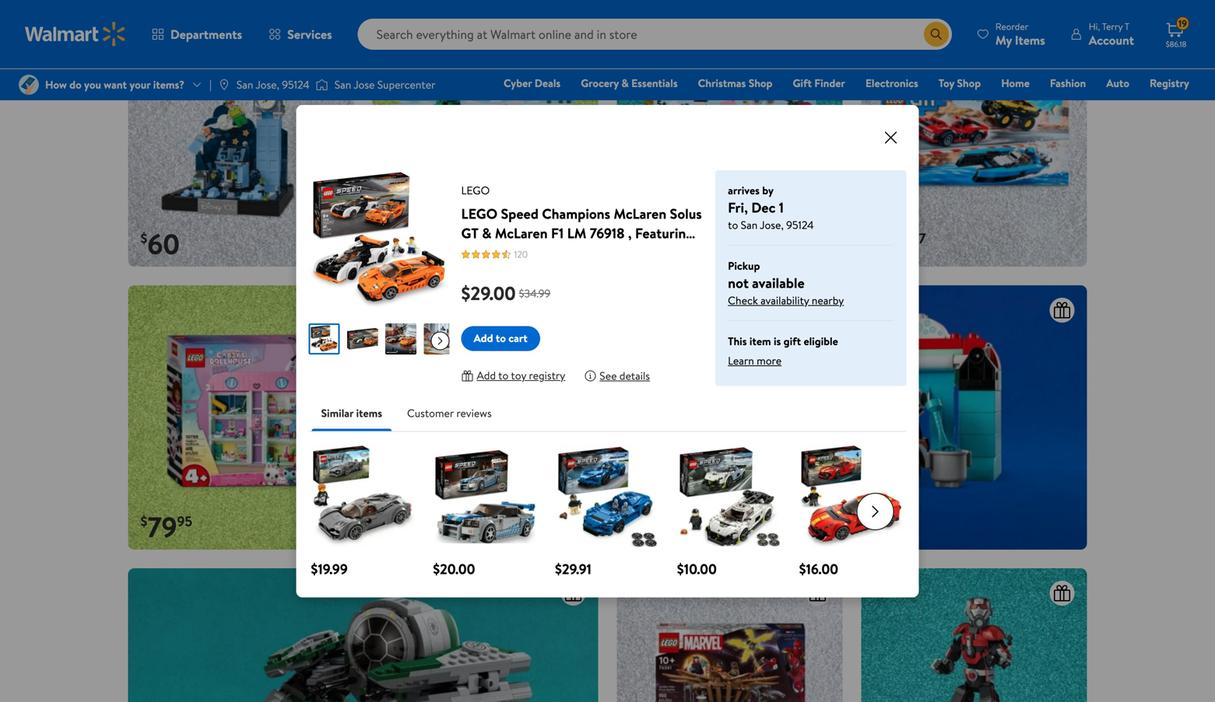 Task type: vqa. For each thing, say whether or not it's contained in the screenshot.
item on the top
yes



Task type: locate. For each thing, give the bounding box(es) containing it.
1 vertical spatial 29
[[392, 508, 422, 547]]

items
[[356, 406, 382, 421]]

$34.99 $ 29
[[385, 499, 422, 547]]

$19.99 link
[[311, 445, 416, 579]]

0 horizontal spatial 99
[[417, 229, 433, 248]]

to left the cart
[[496, 331, 506, 346]]

97
[[911, 229, 926, 248]]

similar
[[321, 406, 354, 421]]

jose,
[[760, 217, 784, 233]]

1 vertical spatial 99
[[666, 512, 681, 531]]

add to toy registry
[[477, 368, 565, 384]]

$34.99 inside $29.00 $34.99
[[519, 286, 551, 301]]

$ 60
[[141, 224, 180, 263]]

$ inside $ 60
[[141, 229, 147, 248]]

fri,
[[728, 198, 748, 217]]

99
[[417, 229, 433, 248], [666, 512, 681, 531]]

$29.91
[[555, 560, 591, 579]]

walmart+ link
[[1136, 97, 1196, 113]]

$ inside "$ 19 99"
[[385, 229, 392, 248]]

$34.99 inside $34.99 $ 29
[[385, 499, 417, 514]]

$
[[141, 229, 147, 248], [385, 229, 392, 248], [629, 229, 636, 248], [874, 229, 881, 248], [141, 512, 147, 531], [385, 512, 392, 531], [629, 512, 636, 531]]

arrives by fri, dec 1 to san jose, 95124
[[728, 183, 814, 233]]

add inside "button"
[[477, 368, 496, 384]]

99 inside "$ 19 99"
[[417, 229, 433, 248]]

christmas shop link
[[691, 75, 780, 91]]

$29.00 dialog
[[296, 105, 919, 598]]

shop for christmas shop
[[749, 76, 773, 91]]

$20.00
[[433, 560, 475, 579]]

one
[[1070, 97, 1093, 112]]

add left the toy
[[477, 368, 496, 384]]

auto
[[1106, 76, 1129, 91]]

pickup not available check availability nearby
[[728, 258, 844, 308]]

toy shop link
[[932, 75, 988, 91]]

walmart+
[[1143, 97, 1189, 112]]

shop right toy
[[957, 76, 981, 91]]

1 horizontal spatial shop
[[957, 76, 981, 91]]

arrives
[[728, 183, 760, 198]]

nearby
[[812, 293, 844, 308]]

1 vertical spatial to
[[496, 331, 506, 346]]

lego minecraft the bee cottage 21241 building set - construction toy with buildable house, farm, baby zombie, and animal figures, game inspired birthday gift idea for boys and girls ages 8+ image
[[372, 2, 598, 267]]

walmart image
[[25, 22, 126, 47]]

0 horizontal spatial $34.99
[[385, 499, 417, 514]]

1 vertical spatial add
[[477, 368, 496, 384]]

lego speed champions mclaren solus gt f1 lm 76918 featuring 2 iconic race car toys hypercar model building kit collectible 2023 set great kid friendl_3c0f648c 22d7 412a a8f7 5a65ceadcf55.81b71ff798edfe77bda62ddcba50e2ab.jpeg image
[[310, 325, 338, 353]]

0 vertical spatial 99
[[417, 229, 433, 248]]

$ inside $29.99 $ 23 99
[[629, 512, 636, 531]]

item
[[749, 334, 771, 349]]

0 vertical spatial add
[[474, 331, 493, 346]]

2 shop from the left
[[957, 76, 981, 91]]

customer reviews
[[407, 406, 492, 421]]

0 vertical spatial $34.99
[[519, 286, 551, 301]]

$ inside $ 50
[[629, 229, 636, 248]]

details
[[619, 369, 650, 384]]

1 vertical spatial 19
[[392, 224, 417, 263]]

add inside button
[[474, 331, 493, 346]]

$ 50
[[629, 224, 668, 263]]

$ inside '$ 29 97'
[[874, 229, 881, 248]]

1 shop from the left
[[749, 76, 773, 91]]

registry
[[1150, 76, 1189, 91]]

grocery
[[581, 76, 619, 91]]

0 horizontal spatial shop
[[749, 76, 773, 91]]

99 inside $29.99 $ 23 99
[[666, 512, 681, 531]]

1 vertical spatial $34.99
[[385, 499, 417, 514]]

to
[[728, 217, 738, 233], [496, 331, 506, 346], [498, 368, 509, 384]]

$ for 29
[[874, 229, 881, 248]]

dec
[[751, 198, 776, 217]]

san
[[741, 217, 758, 233]]

customer
[[407, 406, 454, 421]]

by
[[762, 183, 774, 198]]

more
[[757, 354, 782, 369]]

registry
[[529, 368, 565, 384]]

$20.00 link
[[433, 445, 538, 579]]

29
[[881, 224, 911, 263], [392, 508, 422, 547]]

lego city combo race pack 60395 toy car building set, includes a sports car, suv, speedboat and 3 minifigures, fun christmas toy for 6 year old boys, girls and fans of the lego 2kdrive video game image
[[861, 2, 1087, 267]]

$16.00 link
[[799, 445, 904, 579]]

61c1fd60 fc83 4e21 90f9 4477d44b2d1b.89edbdb06775c85a14c116e2d8260328.jpeg image
[[347, 324, 378, 355]]

$16.00
[[799, 560, 838, 579]]

50
[[636, 224, 668, 263]]

1 horizontal spatial $34.99
[[519, 286, 551, 301]]

shop
[[749, 76, 773, 91], [957, 76, 981, 91]]

to inside "button"
[[498, 368, 509, 384]]

to left san
[[728, 217, 738, 233]]

next slide of list image
[[431, 332, 450, 350]]

to for cart
[[496, 331, 506, 346]]

19
[[1178, 17, 1187, 30], [392, 224, 417, 263]]

fashion link
[[1043, 75, 1093, 91]]

2 vertical spatial to
[[498, 368, 509, 384]]

shop right the christmas
[[749, 76, 773, 91]]

product lego-speed-champions-mclaren-solus-gt-f1-lm-76918-featuring-2-iconic-race-car-toys-hypercar-model-building-kit-collectible-2023-set-great-kid-friendl_3c0f648c-22d7-412a-a8f7-5a65ceadcf55.81b71ff798edfe77bda62ddcba50e2ab.jpeg image
[[309, 170, 450, 311]]

1 horizontal spatial 29
[[881, 224, 911, 263]]

add for add to cart
[[474, 331, 493, 346]]

0 horizontal spatial 19
[[392, 224, 417, 263]]

1 horizontal spatial 99
[[666, 512, 681, 531]]

$34.99
[[519, 286, 551, 301], [385, 499, 417, 514]]

$ inside $ 79 95
[[141, 512, 147, 531]]

0 vertical spatial to
[[728, 217, 738, 233]]

&
[[621, 76, 629, 91]]

to left the toy
[[498, 368, 509, 384]]

not
[[728, 273, 749, 293]]

lego marvel spider-man final battle 76261 building toy set, marvel collectible based on the climax of the spider-man: no way home movie, multiverse marvel spider-man toy for christmas image
[[617, 569, 843, 703]]

0 vertical spatial 19
[[1178, 17, 1187, 30]]

$86.18
[[1166, 39, 1186, 49]]

add to cart button
[[461, 326, 540, 351]]

check availability nearby link
[[728, 293, 894, 308]]

23
[[636, 508, 666, 547]]

0 horizontal spatial 29
[[392, 508, 422, 547]]

cyber deals
[[504, 76, 561, 91]]

120
[[514, 248, 528, 261]]

learn more button
[[728, 349, 782, 374]]

registry link
[[1143, 75, 1196, 91]]

add for add to toy registry
[[477, 368, 496, 384]]

eligible
[[804, 334, 838, 349]]

add left the cart
[[474, 331, 493, 346]]

to inside button
[[496, 331, 506, 346]]

home
[[1001, 76, 1030, 91]]

gift
[[784, 334, 801, 349]]

customer reviews link
[[395, 395, 504, 432]]

$ 79 95
[[141, 508, 192, 547]]



Task type: describe. For each thing, give the bounding box(es) containing it.
Walmart Site-Wide search field
[[358, 19, 952, 50]]

gift finder
[[793, 76, 845, 91]]

finder
[[814, 76, 845, 91]]

1
[[779, 198, 784, 217]]

9b25cc42 ef68 48b1 850d aae183d0f034.ae91795593468c5ca5e779a26cd01688.jpeg image
[[424, 324, 455, 355]]

close dialog image
[[882, 128, 900, 147]]

christmas shop
[[698, 76, 773, 91]]

cyber
[[504, 76, 532, 91]]

$10.00 link
[[677, 445, 782, 579]]

lego marvel ant-man construction figure 76256 marvel toy action figure for boys and girls image
[[861, 569, 1087, 703]]

60
[[147, 224, 180, 263]]

1 horizontal spatial 19
[[1178, 17, 1187, 30]]

availability
[[761, 293, 809, 308]]

79
[[147, 508, 177, 547]]

$29.00 $34.99
[[461, 280, 551, 306]]

lego gabby's dollhouse 10788 building toy set, an 8-room playhouse with authentic details and popular characters from the show, including gabby, pandy paws, cakey and mercat, gift for kids ages 4+ image
[[128, 285, 354, 550]]

lego disney peter pan & wendy's flight over london 43232 never-grow-up building set, disney's 100th anniversary toy celebrates childhood imaginations, great disney gift for kids 10-12 years old image
[[128, 2, 354, 267]]

Search search field
[[358, 19, 952, 50]]

toy
[[939, 76, 954, 91]]

lego speed champions mclaren solus gt & mclaren f1 lm 76918 , featuring 2 iconic race car toys, hypercar model building kit, collectible 2023 set, great kid-friendly gift for boys and girls ages 9+ image
[[372, 285, 598, 550]]

gift finder link
[[786, 75, 852, 91]]

cyber deals link
[[497, 75, 568, 91]]

home link
[[994, 75, 1037, 91]]

$29.99 $ 23 99
[[629, 499, 681, 547]]

to inside the arrives by fri, dec 1 to san jose, 95124
[[728, 217, 738, 233]]

95124
[[786, 217, 814, 233]]

lego star wars: the clone wars yoda's jedi starfighter 75360 star wars collectible for kids featuring master yoda figure with lightsaber toy, birthday gift for 8 year olds or any fan of the clone wars image
[[128, 569, 598, 703]]

add to toy registry button
[[461, 364, 565, 389]]

deals
[[535, 76, 561, 91]]

$ for 50
[[629, 229, 636, 248]]

da7ce4e3 e7e3 409d bd5a dceddbcd240e.df5fbff585f4805d4c918e1778cc7387.jpeg image
[[385, 324, 416, 355]]

$ for 79
[[141, 512, 147, 531]]

to for toy
[[498, 368, 509, 384]]

grocery & essentials
[[581, 76, 678, 91]]

next slide of list image
[[857, 493, 894, 531]]

$29.91 link
[[555, 445, 660, 579]]

learn
[[728, 354, 754, 369]]

christmas
[[698, 76, 746, 91]]

$19.99
[[311, 560, 348, 579]]

registry one debit
[[1070, 76, 1189, 112]]

see
[[600, 369, 617, 384]]

auto link
[[1099, 75, 1136, 91]]

$ inside $34.99 $ 29
[[385, 512, 392, 531]]

see details link
[[584, 364, 650, 389]]

essentials
[[631, 76, 678, 91]]

check
[[728, 293, 758, 308]]

$ 29 97
[[874, 224, 926, 263]]

cart
[[509, 331, 528, 346]]

$10.00
[[677, 560, 717, 579]]

fashion
[[1050, 76, 1086, 91]]

debit
[[1096, 97, 1123, 112]]

electronics link
[[858, 75, 925, 91]]

grocery & essentials link
[[574, 75, 685, 91]]

$29.99
[[629, 499, 660, 514]]

this item is gift eligible learn more
[[728, 334, 838, 369]]

is
[[774, 334, 781, 349]]

available
[[752, 273, 805, 293]]

gift
[[793, 76, 812, 91]]

see details
[[600, 369, 650, 384]]

0 vertical spatial 29
[[881, 224, 911, 263]]

add to cart
[[474, 331, 528, 346]]

shop for toy shop
[[957, 76, 981, 91]]

electronics
[[865, 76, 918, 91]]

lego
[[461, 183, 490, 198]]

29 inside $34.99 $ 29
[[392, 508, 422, 547]]

lego classic creative fantasy universe set 11033, building adventure for imaginative play with unicorn toy, castle, dragon and pirate ship builds, gift idea for kids ages 5 plus image
[[617, 2, 843, 267]]

$ for 19
[[385, 229, 392, 248]]

$ for 60
[[141, 229, 147, 248]]

this
[[728, 334, 747, 349]]

lego duplo | disney lightning mcqueen & mater's car wash fun 10996, toddler toy with two buildable cars, educational stem toy for the holidays image
[[617, 285, 1087, 550]]

similar items
[[321, 406, 382, 421]]

$ 19 99
[[385, 224, 433, 263]]

$29.00
[[461, 280, 516, 306]]

toy shop
[[939, 76, 981, 91]]

95
[[177, 512, 192, 531]]

pickup
[[728, 258, 760, 273]]

one debit link
[[1063, 97, 1130, 113]]

similar items link
[[309, 395, 395, 432]]



